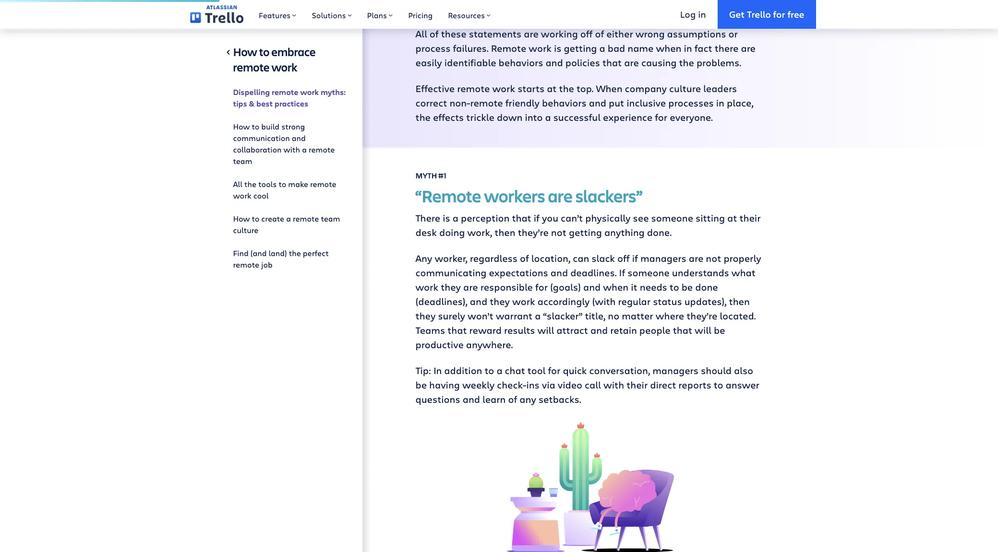 Task type: describe. For each thing, give the bounding box(es) containing it.
practices
[[275, 98, 308, 109]]

and down title,
[[591, 324, 608, 337]]

any
[[520, 393, 536, 406]]

features button
[[251, 0, 304, 29]]

everyone.
[[670, 111, 713, 124]]

to up weekly
[[485, 364, 494, 377]]

find (and land) the perfect remote job link
[[233, 244, 347, 275]]

all for all of these statements are working off of either wrong assumptions or process failures. remote work is getting a bad name when in fact there are easily identifiable behaviors and policies that are causing the problems.
[[416, 27, 427, 40]]

to down should
[[714, 379, 724, 392]]

learn
[[483, 393, 506, 406]]

to inside all the tools to make remote work cool
[[279, 179, 286, 189]]

dispelling
[[233, 87, 270, 98]]

with inside the tip: in addition to a chat tool for quick conversation, managers should also be having weekly check-ins via video call with their direct reports to answer questions and learn of any setbacks.
[[604, 379, 625, 392]]

and down "deadlines."
[[584, 281, 601, 294]]

effective
[[416, 82, 455, 95]]

worker,
[[435, 252, 468, 265]]

located.
[[720, 310, 756, 323]]

addition
[[444, 364, 482, 377]]

remote
[[491, 42, 527, 55]]

dispelling remote work myths: tips & best practices link
[[233, 83, 347, 113]]

quick
[[563, 364, 587, 377]]

pricing link
[[401, 0, 441, 29]]

inclusive
[[627, 96, 666, 109]]

direct
[[651, 379, 676, 392]]

that inside myth #1 "remote workers are slackers" there is a perception that if you can't physically see someone sitting at their desk doing work, then they're not getting anything done.
[[512, 212, 532, 225]]

managers inside the tip: in addition to a chat tool for quick conversation, managers should also be having weekly check-ins via video call with their direct reports to answer questions and learn of any setbacks.
[[653, 364, 699, 377]]

perception
[[461, 212, 510, 225]]

work up (deadlines),
[[416, 281, 439, 294]]

put
[[609, 96, 625, 109]]

wrong
[[636, 27, 665, 40]]

pricing
[[408, 10, 433, 20]]

getting inside the 'all of these statements are working off of either wrong assumptions or process failures. remote work is getting a bad name when in fact there are easily identifiable behaviors and policies that are causing the problems.'
[[564, 42, 597, 55]]

a inside "any worker, regardless of location, can slack off if managers are not properly communicating expectations and deadlines. if someone understands what work they are responsible for (goals) and when it needs to be done (deadlines), and they work accordingly (with regular status updates), then they surely won't warrant a "slacker" title, no matter where they're located. teams that reward results will attract and retain people that will be productive anywhere."
[[535, 310, 541, 323]]

someone inside myth #1 "remote workers are slackers" there is a perception that if you can't physically see someone sitting at their desk doing work, then they're not getting anything done.
[[652, 212, 694, 225]]

desk
[[416, 226, 437, 239]]

experience
[[603, 111, 653, 124]]

successful
[[554, 111, 601, 124]]

that inside the 'all of these statements are working off of either wrong assumptions or process failures. remote work is getting a bad name when in fact there are easily identifiable behaviors and policies that are causing the problems.'
[[603, 56, 622, 69]]

someone inside "any worker, regardless of location, can slack off if managers are not properly communicating expectations and deadlines. if someone understands what work they are responsible for (goals) and when it needs to be done (deadlines), and they work accordingly (with regular status updates), then they surely won't warrant a "slacker" title, no matter where they're located. teams that reward results will attract and retain people that will be productive anywhere."
[[628, 266, 670, 279]]

how to embrace remote work
[[233, 44, 316, 75]]

plans
[[367, 10, 387, 20]]

sitting
[[696, 212, 725, 225]]

won't
[[468, 310, 494, 323]]

any worker, regardless of location, can slack off if managers are not properly communicating expectations and deadlines. if someone understands what work they are responsible for (goals) and when it needs to be done (deadlines), and they work accordingly (with regular status updates), then they surely won't warrant a "slacker" title, no matter where they're located. teams that reward results will attract and retain people that will be productive anywhere.
[[416, 252, 762, 351]]

via
[[542, 379, 556, 392]]

all of these statements are working off of either wrong assumptions or process failures. remote work is getting a bad name when in fact there are easily identifiable behaviors and policies that are causing the problems.
[[416, 27, 756, 69]]

&
[[249, 98, 255, 109]]

how to build strong communication and collaboration with a remote team link
[[233, 117, 347, 171]]

properly
[[724, 252, 762, 265]]

a inside myth #1 "remote workers are slackers" there is a perception that if you can't physically see someone sitting at their desk doing work, then they're not getting anything done.
[[453, 212, 459, 225]]

at inside "effective remote work starts at the top. when company culture leaders correct non-remote friendly behaviors and put inclusive processes in place, the effects trickle down into a successful experience for everyone."
[[547, 82, 557, 95]]

tip: in addition to a chat tool for quick conversation, managers should also be having weekly check-ins via video call with their direct reports to answer questions and learn of any setbacks.
[[416, 364, 760, 406]]

solutions button
[[304, 0, 360, 29]]

best
[[257, 98, 273, 109]]

is inside the 'all of these statements are working off of either wrong assumptions or process failures. remote work is getting a bad name when in fact there are easily identifiable behaviors and policies that are causing the problems.'
[[554, 42, 562, 55]]

in inside "effective remote work starts at the top. when company culture leaders correct non-remote friendly behaviors and put inclusive processes in place, the effects trickle down into a successful experience for everyone."
[[717, 96, 725, 109]]

that down surely in the left of the page
[[448, 324, 467, 337]]

remote inside find (and land) the perfect remote job
[[233, 260, 259, 270]]

understands
[[672, 266, 730, 279]]

the inside all the tools to make remote work cool
[[244, 179, 257, 189]]

ins
[[527, 379, 540, 392]]

how for how to create a remote team culture
[[233, 214, 250, 224]]

a inside how to create a remote team culture
[[286, 214, 291, 224]]

job
[[261, 260, 273, 270]]

how to create a remote team culture
[[233, 214, 340, 235]]

for inside the tip: in addition to a chat tool for quick conversation, managers should also be having weekly check-ins via video call with their direct reports to answer questions and learn of any setbacks.
[[548, 364, 561, 377]]

then inside "any worker, regardless of location, can slack off if managers are not properly communicating expectations and deadlines. if someone understands what work they are responsible for (goals) and when it needs to be done (deadlines), and they work accordingly (with regular status updates), then they surely won't warrant a "slacker" title, no matter where they're located. teams that reward results will attract and retain people that will be productive anywhere."
[[729, 295, 750, 308]]

find
[[233, 248, 249, 258]]

policies
[[566, 56, 600, 69]]

title,
[[585, 310, 606, 323]]

done
[[696, 281, 718, 294]]

at inside myth #1 "remote workers are slackers" there is a perception that if you can't physically see someone sitting at their desk doing work, then they're not getting anything done.
[[728, 212, 738, 225]]

then inside myth #1 "remote workers are slackers" there is a perception that if you can't physically see someone sitting at their desk doing work, then they're not getting anything done.
[[495, 226, 516, 239]]

people
[[640, 324, 671, 337]]

create
[[261, 214, 284, 224]]

(goals)
[[550, 281, 581, 294]]

and up (goals)
[[551, 266, 568, 279]]

and inside how to build strong communication and collaboration with a remote team
[[292, 133, 306, 143]]

remote inside how to create a remote team culture
[[293, 214, 319, 224]]

or
[[729, 27, 738, 40]]

if
[[619, 266, 626, 279]]

status
[[653, 295, 682, 308]]

the inside the 'all of these statements are working off of either wrong assumptions or process failures. remote work is getting a bad name when in fact there are easily identifiable behaviors and policies that are causing the problems.'
[[679, 56, 695, 69]]

name
[[628, 42, 654, 55]]

there
[[715, 42, 739, 55]]

2 will from the left
[[695, 324, 712, 337]]

reports
[[679, 379, 712, 392]]

expectations
[[489, 266, 548, 279]]

0 vertical spatial they
[[441, 281, 461, 294]]

atlassian trello image
[[190, 5, 243, 23]]

responsible
[[481, 281, 533, 294]]

culture inside how to create a remote team culture
[[233, 225, 259, 235]]

either
[[607, 27, 633, 40]]

remote inside dispelling remote work myths: tips & best practices
[[272, 87, 299, 98]]

updates),
[[685, 295, 727, 308]]

myths:
[[321, 87, 346, 98]]

statements
[[469, 27, 522, 40]]

results
[[504, 324, 535, 337]]

and up won't
[[470, 295, 488, 308]]

a inside how to build strong communication and collaboration with a remote team
[[302, 145, 307, 155]]

they're inside myth #1 "remote workers are slackers" there is a perception that if you can't physically see someone sitting at their desk doing work, then they're not getting anything done.
[[518, 226, 549, 239]]

processes
[[669, 96, 714, 109]]

of up process
[[430, 27, 439, 40]]

strong
[[282, 122, 305, 132]]

"slacker"
[[543, 310, 583, 323]]

tip:
[[416, 364, 431, 377]]

fact
[[695, 42, 713, 55]]

for inside "link"
[[774, 8, 786, 20]]

they're inside "any worker, regardless of location, can slack off if managers are not properly communicating expectations and deadlines. if someone understands what work they are responsible for (goals) and when it needs to be done (deadlines), and they work accordingly (with regular status updates), then they surely won't warrant a "slacker" title, no matter where they're located. teams that reward results will attract and retain people that will be productive anywhere."
[[687, 310, 718, 323]]

that down the where
[[673, 324, 693, 337]]

get trello for free link
[[718, 0, 816, 29]]

team inside how to create a remote team culture
[[321, 214, 340, 224]]

perfect
[[303, 248, 329, 258]]

company
[[625, 82, 667, 95]]

collaboration
[[233, 145, 282, 155]]

deadlines.
[[571, 266, 617, 279]]

tools
[[258, 179, 277, 189]]

done.
[[647, 226, 672, 239]]

to inside how to build strong communication and collaboration with a remote team
[[252, 122, 260, 132]]

communication
[[233, 133, 290, 143]]

0 vertical spatial be
[[682, 281, 693, 294]]

are inside myth #1 "remote workers are slackers" there is a perception that if you can't physically see someone sitting at their desk doing work, then they're not getting anything done.
[[548, 184, 573, 207]]

failures.
[[453, 42, 489, 55]]

correct
[[416, 96, 447, 109]]

conversation,
[[590, 364, 650, 377]]

work inside dispelling remote work myths: tips & best practices
[[300, 87, 319, 98]]

work inside all the tools to make remote work cool
[[233, 191, 252, 201]]

"remote
[[416, 184, 481, 207]]

the down correct
[[416, 111, 431, 124]]

embrace
[[272, 44, 316, 60]]

off inside "any worker, regardless of location, can slack off if managers are not properly communicating expectations and deadlines. if someone understands what work they are responsible for (goals) and when it needs to be done (deadlines), and they work accordingly (with regular status updates), then they surely won't warrant a "slacker" title, no matter where they're located. teams that reward results will attract and retain people that will be productive anywhere."
[[618, 252, 630, 265]]

what
[[732, 266, 756, 279]]

2 horizontal spatial be
[[714, 324, 726, 337]]

setbacks.
[[539, 393, 581, 406]]

not inside myth #1 "remote workers are slackers" there is a perception that if you can't physically see someone sitting at their desk doing work, then they're not getting anything done.
[[551, 226, 567, 239]]

of left the either
[[595, 27, 604, 40]]

can't
[[561, 212, 583, 225]]

are down communicating
[[464, 281, 478, 294]]

starts
[[518, 82, 545, 95]]



Task type: vqa. For each thing, say whether or not it's contained in the screenshot.
behaviors in the all of these statements are working off of either wrong assumptions or process failures. remote work is getting a bad name when in fact there are easily identifiable behaviors and policies that are causing the problems.
yes



Task type: locate. For each thing, give the bounding box(es) containing it.
and left policies
[[546, 56, 563, 69]]

all inside the 'all of these statements are working off of either wrong assumptions or process failures. remote work is getting a bad name when in fact there are easily identifiable behaviors and policies that are causing the problems.'
[[416, 27, 427, 40]]

0 horizontal spatial all
[[233, 179, 243, 189]]

be down located.
[[714, 324, 726, 337]]

if left 'you' on the right of the page
[[534, 212, 540, 225]]

not inside "any worker, regardless of location, can slack off if managers are not properly communicating expectations and deadlines. if someone understands what work they are responsible for (goals) and when it needs to be done (deadlines), and they work accordingly (with regular status updates), then they surely won't warrant a "slacker" title, no matter where they're located. teams that reward results will attract and retain people that will be productive anywhere."
[[706, 252, 722, 265]]

with down strong
[[284, 145, 300, 155]]

they up "teams"
[[416, 310, 436, 323]]

how left create
[[233, 214, 250, 224]]

work up "practices"
[[300, 87, 319, 98]]

that
[[603, 56, 622, 69], [512, 212, 532, 225], [448, 324, 467, 337], [673, 324, 693, 337]]

these
[[441, 27, 467, 40]]

1 vertical spatial they
[[490, 295, 510, 308]]

1 vertical spatial in
[[684, 42, 692, 55]]

of
[[430, 27, 439, 40], [595, 27, 604, 40], [520, 252, 529, 265], [508, 393, 517, 406]]

and inside the 'all of these statements are working off of either wrong assumptions or process failures. remote work is getting a bad name when in fact there are easily identifiable behaviors and policies that are causing the problems.'
[[546, 56, 563, 69]]

how for how to embrace remote work
[[233, 44, 257, 60]]

(and
[[251, 248, 267, 258]]

to inside how to create a remote team culture
[[252, 214, 260, 224]]

accordingly
[[538, 295, 590, 308]]

where
[[656, 310, 685, 323]]

bad
[[608, 42, 626, 55]]

0 horizontal spatial be
[[416, 379, 427, 392]]

0 vertical spatial someone
[[652, 212, 694, 225]]

behaviors inside "effective remote work starts at the top. when company culture leaders correct non-remote friendly behaviors and put inclusive processes in place, the effects trickle down into a successful experience for everyone."
[[542, 96, 587, 109]]

features
[[259, 10, 291, 20]]

0 vertical spatial off
[[581, 27, 593, 40]]

to left embrace at top left
[[259, 44, 270, 60]]

a right into
[[545, 111, 551, 124]]

someone
[[652, 212, 694, 225], [628, 266, 670, 279]]

leaders
[[704, 82, 737, 95]]

0 vertical spatial getting
[[564, 42, 597, 55]]

1 vertical spatial is
[[443, 212, 450, 225]]

0 vertical spatial culture
[[670, 82, 701, 95]]

the inside find (and land) the perfect remote job
[[289, 248, 301, 258]]

into
[[525, 111, 543, 124]]

resources button
[[441, 0, 499, 29]]

a up doing
[[453, 212, 459, 225]]

the right land)
[[289, 248, 301, 258]]

all inside all the tools to make remote work cool
[[233, 179, 243, 189]]

a inside the 'all of these statements are working off of either wrong assumptions or process failures. remote work is getting a bad name when in fact there are easily identifiable behaviors and policies that are causing the problems.'
[[600, 42, 606, 55]]

is inside myth #1 "remote workers are slackers" there is a perception that if you can't physically see someone sitting at their desk doing work, then they're not getting anything done.
[[443, 212, 450, 225]]

0 horizontal spatial they're
[[518, 226, 549, 239]]

1 vertical spatial with
[[604, 379, 625, 392]]

plans button
[[360, 0, 401, 29]]

physically
[[586, 212, 631, 225]]

how up dispelling
[[233, 44, 257, 60]]

see
[[633, 212, 649, 225]]

to inside how to embrace remote work
[[259, 44, 270, 60]]

of down check-
[[508, 393, 517, 406]]

assumptions
[[667, 27, 726, 40]]

their down conversation,
[[627, 379, 648, 392]]

1 horizontal spatial with
[[604, 379, 625, 392]]

how inside how to build strong communication and collaboration with a remote team
[[233, 122, 250, 132]]

there
[[416, 212, 441, 225]]

1 vertical spatial culture
[[233, 225, 259, 235]]

1 horizontal spatial off
[[618, 252, 630, 265]]

chat
[[505, 364, 525, 377]]

when inside "any worker, regardless of location, can slack off if managers are not properly communicating expectations and deadlines. if someone understands what work they are responsible for (goals) and when it needs to be done (deadlines), and they work accordingly (with regular status updates), then they surely won't warrant a "slacker" title, no matter where they're located. teams that reward results will attract and retain people that will be productive anywhere."
[[603, 281, 629, 294]]

get trello for free
[[729, 8, 805, 20]]

0 vertical spatial how
[[233, 44, 257, 60]]

are up remote
[[524, 27, 539, 40]]

work up friendly
[[493, 82, 515, 95]]

they down communicating
[[441, 281, 461, 294]]

their right sitting
[[740, 212, 761, 225]]

1 vertical spatial off
[[618, 252, 630, 265]]

work,
[[468, 226, 492, 239]]

1 horizontal spatial at
[[728, 212, 738, 225]]

0 vertical spatial all
[[416, 27, 427, 40]]

be left done
[[682, 281, 693, 294]]

1 vertical spatial when
[[603, 281, 629, 294]]

not up understands
[[706, 252, 722, 265]]

reward
[[470, 324, 502, 337]]

1 horizontal spatial when
[[656, 42, 682, 55]]

communicating
[[416, 266, 487, 279]]

2 vertical spatial how
[[233, 214, 250, 224]]

0 horizontal spatial off
[[581, 27, 593, 40]]

1 vertical spatial how
[[233, 122, 250, 132]]

1 horizontal spatial is
[[554, 42, 562, 55]]

build
[[261, 122, 280, 132]]

work inside the 'all of these statements are working off of either wrong assumptions or process failures. remote work is getting a bad name when in fact there are easily identifiable behaviors and policies that are causing the problems.'
[[529, 42, 552, 55]]

when
[[596, 82, 623, 95]]

1 horizontal spatial they
[[441, 281, 461, 294]]

off up if
[[618, 252, 630, 265]]

1 vertical spatial be
[[714, 324, 726, 337]]

work left cool
[[233, 191, 252, 201]]

will down updates),
[[695, 324, 712, 337]]

remote inside how to embrace remote work
[[233, 60, 270, 75]]

tips
[[233, 98, 247, 109]]

managers
[[641, 252, 687, 265], [653, 364, 699, 377]]

surely
[[438, 310, 465, 323]]

with inside how to build strong communication and collaboration with a remote team
[[284, 145, 300, 155]]

productive
[[416, 338, 464, 351]]

not down 'you' on the right of the page
[[551, 226, 567, 239]]

0 horizontal spatial culture
[[233, 225, 259, 235]]

in inside the 'all of these statements are working off of either wrong assumptions or process failures. remote work is getting a bad name when in fact there are easily identifiable behaviors and policies that are causing the problems.'
[[684, 42, 692, 55]]

0 vertical spatial they're
[[518, 226, 549, 239]]

remote inside all the tools to make remote work cool
[[310, 179, 337, 189]]

1 vertical spatial team
[[321, 214, 340, 224]]

off right working
[[581, 27, 593, 40]]

1 horizontal spatial they're
[[687, 310, 718, 323]]

then up located.
[[729, 295, 750, 308]]

to up status
[[670, 281, 679, 294]]

solutions
[[312, 10, 346, 20]]

and down when in the right top of the page
[[589, 96, 607, 109]]

and down weekly
[[463, 393, 480, 406]]

log
[[681, 8, 696, 20]]

0 horizontal spatial will
[[538, 324, 554, 337]]

0 vertical spatial team
[[233, 156, 252, 166]]

of inside "any worker, regardless of location, can slack off if managers are not properly communicating expectations and deadlines. if someone understands what work they are responsible for (goals) and when it needs to be done (deadlines), and they work accordingly (with regular status updates), then they surely won't warrant a "slacker" title, no matter where they're located. teams that reward results will attract and retain people that will be productive anywhere."
[[520, 252, 529, 265]]

1 horizontal spatial then
[[729, 295, 750, 308]]

are up 'you' on the right of the page
[[548, 184, 573, 207]]

work inside "effective remote work starts at the top. when company culture leaders correct non-remote friendly behaviors and put inclusive processes in place, the effects trickle down into a successful experience for everyone."
[[493, 82, 515, 95]]

a up results
[[535, 310, 541, 323]]

at right sitting
[[728, 212, 738, 225]]

when down if
[[603, 281, 629, 294]]

0 horizontal spatial in
[[684, 42, 692, 55]]

slack
[[592, 252, 615, 265]]

2 horizontal spatial in
[[717, 96, 725, 109]]

1 vertical spatial they're
[[687, 310, 718, 323]]

work inside how to embrace remote work
[[272, 60, 298, 75]]

behaviors inside the 'all of these statements are working off of either wrong assumptions or process failures. remote work is getting a bad name when in fact there are easily identifiable behaviors and policies that are causing the problems.'
[[499, 56, 543, 69]]

0 vertical spatial their
[[740, 212, 761, 225]]

to left create
[[252, 214, 260, 224]]

are up understands
[[689, 252, 704, 265]]

will down "slacker"
[[538, 324, 554, 337]]

1 vertical spatial behaviors
[[542, 96, 587, 109]]

1 vertical spatial getting
[[569, 226, 602, 239]]

(with
[[593, 295, 616, 308]]

is
[[554, 42, 562, 55], [443, 212, 450, 225]]

2 how from the top
[[233, 122, 250, 132]]

behaviors up successful
[[542, 96, 587, 109]]

1 vertical spatial all
[[233, 179, 243, 189]]

how to create a remote team culture link
[[233, 209, 347, 240]]

questions
[[416, 393, 460, 406]]

to up communication
[[252, 122, 260, 132]]

not
[[551, 226, 567, 239], [706, 252, 722, 265]]

how inside how to embrace remote work
[[233, 44, 257, 60]]

effects
[[433, 111, 464, 124]]

getting up policies
[[564, 42, 597, 55]]

culture inside "effective remote work starts at the top. when company culture leaders correct non-remote friendly behaviors and put inclusive processes in place, the effects trickle down into a successful experience for everyone."
[[670, 82, 701, 95]]

a right create
[[286, 214, 291, 224]]

a left chat
[[497, 364, 503, 377]]

log in link
[[669, 0, 718, 29]]

how inside how to create a remote team culture
[[233, 214, 250, 224]]

0 horizontal spatial is
[[443, 212, 450, 225]]

1 vertical spatial their
[[627, 379, 648, 392]]

team down collaboration
[[233, 156, 252, 166]]

for left free at right
[[774, 8, 786, 20]]

for inside "any worker, regardless of location, can slack off if managers are not properly communicating expectations and deadlines. if someone understands what work they are responsible for (goals) and when it needs to be done (deadlines), and they work accordingly (with regular status updates), then they surely won't warrant a "slacker" title, no matter where they're located. teams that reward results will attract and retain people that will be productive anywhere."
[[536, 281, 548, 294]]

0 vertical spatial behaviors
[[499, 56, 543, 69]]

and inside "effective remote work starts at the top. when company culture leaders correct non-remote friendly behaviors and put inclusive processes in place, the effects trickle down into a successful experience for everyone."
[[589, 96, 607, 109]]

team up perfect
[[321, 214, 340, 224]]

top.
[[577, 82, 594, 95]]

behaviors down remote
[[499, 56, 543, 69]]

1 vertical spatial managers
[[653, 364, 699, 377]]

is up doing
[[443, 212, 450, 225]]

needs
[[640, 281, 668, 294]]

work up warrant
[[513, 295, 535, 308]]

managers down done.
[[641, 252, 687, 265]]

a inside "effective remote work starts at the top. when company culture leaders correct non-remote friendly behaviors and put inclusive processes in place, the effects trickle down into a successful experience for everyone."
[[545, 111, 551, 124]]

0 vertical spatial not
[[551, 226, 567, 239]]

for left (goals)
[[536, 281, 548, 294]]

0 vertical spatial in
[[698, 8, 706, 20]]

0 horizontal spatial if
[[534, 212, 540, 225]]

1 how from the top
[[233, 44, 257, 60]]

be down the tip:
[[416, 379, 427, 392]]

1 horizontal spatial team
[[321, 214, 340, 224]]

all left the tools
[[233, 179, 243, 189]]

work down working
[[529, 42, 552, 55]]

in
[[698, 8, 706, 20], [684, 42, 692, 55], [717, 96, 725, 109]]

1 horizontal spatial in
[[698, 8, 706, 20]]

2 vertical spatial in
[[717, 96, 725, 109]]

that down bad
[[603, 56, 622, 69]]

0 vertical spatial at
[[547, 82, 557, 95]]

work up dispelling remote work myths: tips & best practices
[[272, 60, 298, 75]]

0 horizontal spatial with
[[284, 145, 300, 155]]

friendly
[[506, 96, 540, 109]]

1 horizontal spatial all
[[416, 27, 427, 40]]

be inside the tip: in addition to a chat tool for quick conversation, managers should also be having weekly check-ins via video call with their direct reports to answer questions and learn of any setbacks.
[[416, 379, 427, 392]]

to
[[259, 44, 270, 60], [252, 122, 260, 132], [279, 179, 286, 189], [252, 214, 260, 224], [670, 281, 679, 294], [485, 364, 494, 377], [714, 379, 724, 392]]

video
[[558, 379, 583, 392]]

1 will from the left
[[538, 324, 554, 337]]

2 vertical spatial they
[[416, 310, 436, 323]]

page progress progress bar
[[0, 0, 220, 2]]

the left top. at the right top of the page
[[559, 82, 574, 95]]

behaviors
[[499, 56, 543, 69], [542, 96, 587, 109]]

0 vertical spatial then
[[495, 226, 516, 239]]

for up via
[[548, 364, 561, 377]]

someone up done.
[[652, 212, 694, 225]]

all up process
[[416, 27, 427, 40]]

all for all the tools to make remote work cool
[[233, 179, 243, 189]]

of inside the tip: in addition to a chat tool for quick conversation, managers should also be having weekly check-ins via video call with their direct reports to answer questions and learn of any setbacks.
[[508, 393, 517, 406]]

how
[[233, 44, 257, 60], [233, 122, 250, 132], [233, 214, 250, 224]]

identifiable
[[445, 56, 496, 69]]

to right the tools
[[279, 179, 286, 189]]

a down strong
[[302, 145, 307, 155]]

off inside the 'all of these statements are working off of either wrong assumptions or process failures. remote work is getting a bad name when in fact there are easily identifiable behaviors and policies that are causing the problems.'
[[581, 27, 593, 40]]

0 vertical spatial managers
[[641, 252, 687, 265]]

culture up the find
[[233, 225, 259, 235]]

at right starts
[[547, 82, 557, 95]]

then down the "perception"
[[495, 226, 516, 239]]

with down conversation,
[[604, 379, 625, 392]]

the up cool
[[244, 179, 257, 189]]

yikes.
[[416, 1, 441, 14]]

it
[[631, 281, 638, 294]]

0 vertical spatial if
[[534, 212, 540, 225]]

retain
[[611, 324, 637, 337]]

getting inside myth #1 "remote workers are slackers" there is a perception that if you can't physically see someone sitting at their desk doing work, then they're not getting anything done.
[[569, 226, 602, 239]]

if inside "any worker, regardless of location, can slack off if managers are not properly communicating expectations and deadlines. if someone understands what work they are responsible for (goals) and when it needs to be done (deadlines), and they work accordingly (with regular status updates), then they surely won't warrant a "slacker" title, no matter where they're located. teams that reward results will attract and retain people that will be productive anywhere."
[[632, 252, 638, 265]]

are down name
[[625, 56, 639, 69]]

they're down 'you' on the right of the page
[[518, 226, 549, 239]]

how down tips
[[233, 122, 250, 132]]

2 vertical spatial be
[[416, 379, 427, 392]]

0 horizontal spatial they
[[416, 310, 436, 323]]

if inside myth #1 "remote workers are slackers" there is a perception that if you can't physically see someone sitting at their desk doing work, then they're not getting anything done.
[[534, 212, 540, 225]]

in left the fact
[[684, 42, 692, 55]]

a inside the tip: in addition to a chat tool for quick conversation, managers should also be having weekly check-ins via video call with their direct reports to answer questions and learn of any setbacks.
[[497, 364, 503, 377]]

0 horizontal spatial not
[[551, 226, 567, 239]]

they down responsible
[[490, 295, 510, 308]]

location,
[[532, 252, 571, 265]]

remote inside how to build strong communication and collaboration with a remote team
[[309, 145, 335, 155]]

a
[[600, 42, 606, 55], [545, 111, 551, 124], [302, 145, 307, 155], [453, 212, 459, 225], [286, 214, 291, 224], [535, 310, 541, 323], [497, 364, 503, 377]]

their
[[740, 212, 761, 225], [627, 379, 648, 392]]

0 horizontal spatial their
[[627, 379, 648, 392]]

1 horizontal spatial not
[[706, 252, 722, 265]]

1 vertical spatial not
[[706, 252, 722, 265]]

can
[[573, 252, 590, 265]]

remote
[[233, 60, 270, 75], [457, 82, 490, 95], [272, 87, 299, 98], [470, 96, 503, 109], [309, 145, 335, 155], [310, 179, 337, 189], [293, 214, 319, 224], [233, 260, 259, 270]]

are right there
[[741, 42, 756, 55]]

managers up direct
[[653, 364, 699, 377]]

and inside the tip: in addition to a chat tool for quick conversation, managers should also be having weekly check-ins via video call with their direct reports to answer questions and learn of any setbacks.
[[463, 393, 480, 406]]

trello
[[747, 8, 771, 20]]

0 horizontal spatial at
[[547, 82, 557, 95]]

for
[[774, 8, 786, 20], [655, 111, 668, 124], [536, 281, 548, 294], [548, 364, 561, 377]]

for inside "effective remote work starts at the top. when company culture leaders correct non-remote friendly behaviors and put inclusive processes in place, the effects trickle down into a successful experience for everyone."
[[655, 111, 668, 124]]

when up causing
[[656, 42, 682, 55]]

call
[[585, 379, 601, 392]]

team inside how to build strong communication and collaboration with a remote team
[[233, 156, 252, 166]]

managers inside "any worker, regardless of location, can slack off if managers are not properly communicating expectations and deadlines. if someone understands what work they are responsible for (goals) and when it needs to be done (deadlines), and they work accordingly (with regular status updates), then they surely won't warrant a "slacker" title, no matter where they're located. teams that reward results will attract and retain people that will be productive anywhere."
[[641, 252, 687, 265]]

regular
[[618, 295, 651, 308]]

1 vertical spatial if
[[632, 252, 638, 265]]

0 horizontal spatial team
[[233, 156, 252, 166]]

and
[[546, 56, 563, 69], [589, 96, 607, 109], [292, 133, 306, 143], [551, 266, 568, 279], [584, 281, 601, 294], [470, 295, 488, 308], [591, 324, 608, 337], [463, 393, 480, 406]]

how for how to build strong communication and collaboration with a remote team
[[233, 122, 250, 132]]

they
[[441, 281, 461, 294], [490, 295, 510, 308], [416, 310, 436, 323]]

0 vertical spatial when
[[656, 42, 682, 55]]

1 vertical spatial then
[[729, 295, 750, 308]]

(deadlines),
[[416, 295, 468, 308]]

culture up processes
[[670, 82, 701, 95]]

to inside "any worker, regardless of location, can slack off if managers are not properly communicating expectations and deadlines. if someone understands what work they are responsible for (goals) and when it needs to be done (deadlines), and they work accordingly (with regular status updates), then they surely won't warrant a "slacker" title, no matter where they're located. teams that reward results will attract and retain people that will be productive anywhere."
[[670, 281, 679, 294]]

1 horizontal spatial their
[[740, 212, 761, 225]]

1 horizontal spatial if
[[632, 252, 638, 265]]

1 horizontal spatial will
[[695, 324, 712, 337]]

in down leaders at the right of page
[[717, 96, 725, 109]]

when inside the 'all of these statements are working off of either wrong assumptions or process failures. remote work is getting a bad name when in fact there are easily identifiable behaviors and policies that are causing the problems.'
[[656, 42, 682, 55]]

0 vertical spatial is
[[554, 42, 562, 55]]

land)
[[269, 248, 287, 258]]

of up expectations
[[520, 252, 529, 265]]

0 horizontal spatial when
[[603, 281, 629, 294]]

free
[[788, 8, 805, 20]]

someone up needs
[[628, 266, 670, 279]]

that down workers
[[512, 212, 532, 225]]

3 how from the top
[[233, 214, 250, 224]]

they're down updates),
[[687, 310, 718, 323]]

1 horizontal spatial be
[[682, 281, 693, 294]]

all the tools to make remote work cool
[[233, 179, 337, 201]]

process
[[416, 42, 451, 55]]

1 horizontal spatial culture
[[670, 82, 701, 95]]

their inside myth #1 "remote workers are slackers" there is a perception that if you can't physically see someone sitting at their desk doing work, then they're not getting anything done.
[[740, 212, 761, 225]]

the right causing
[[679, 56, 695, 69]]

dispelling remote work myths: tips & best practices
[[233, 87, 346, 109]]

and down strong
[[292, 133, 306, 143]]

in right log
[[698, 8, 706, 20]]

a left bad
[[600, 42, 606, 55]]

2 horizontal spatial they
[[490, 295, 510, 308]]

for down inclusive
[[655, 111, 668, 124]]

their inside the tip: in addition to a chat tool for quick conversation, managers should also be having weekly check-ins via video call with their direct reports to answer questions and learn of any setbacks.
[[627, 379, 648, 392]]

1 vertical spatial at
[[728, 212, 738, 225]]

0 vertical spatial with
[[284, 145, 300, 155]]

cool
[[253, 191, 269, 201]]

getting down can't
[[569, 226, 602, 239]]

0 horizontal spatial then
[[495, 226, 516, 239]]

any
[[416, 252, 433, 265]]

if down anything
[[632, 252, 638, 265]]

1 vertical spatial someone
[[628, 266, 670, 279]]

are
[[524, 27, 539, 40], [741, 42, 756, 55], [625, 56, 639, 69], [548, 184, 573, 207], [689, 252, 704, 265], [464, 281, 478, 294]]

resources
[[448, 10, 485, 20]]

is down working
[[554, 42, 562, 55]]

place,
[[727, 96, 754, 109]]



